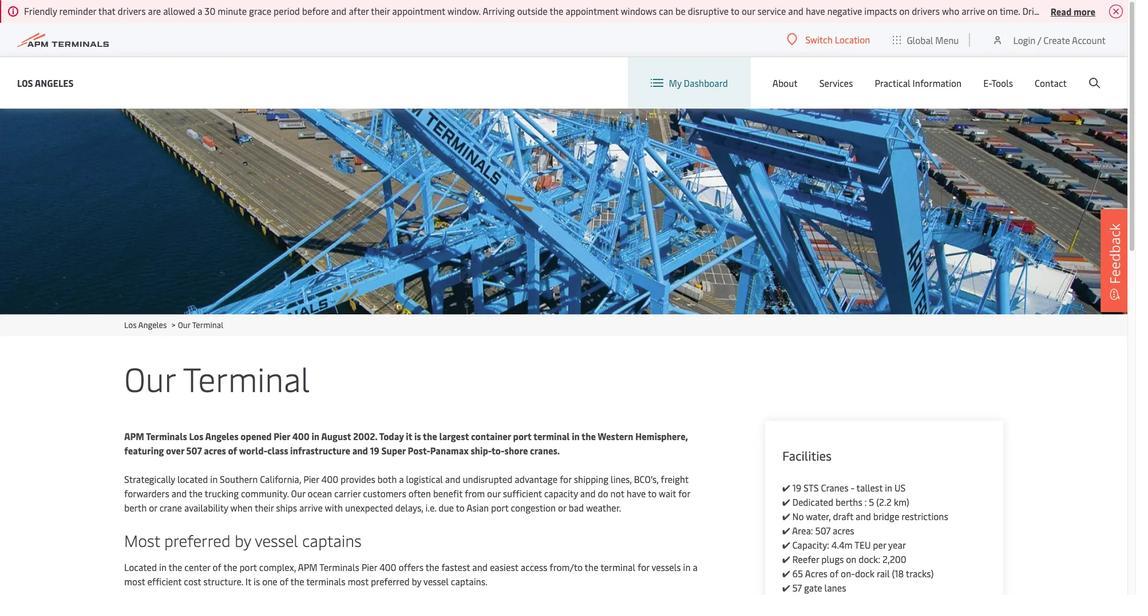 Task type: describe. For each thing, give the bounding box(es) containing it.
angeles for los angeles
[[35, 76, 74, 89]]

with
[[325, 502, 343, 515]]

2 drivers from the left
[[912, 5, 940, 17]]

8 ✔ from the top
[[783, 582, 790, 595]]

dashboard
[[684, 77, 728, 89]]

/
[[1038, 33, 1042, 46]]

most
[[124, 530, 160, 552]]

no
[[793, 511, 804, 523]]

center
[[185, 562, 211, 574]]

2 most from the left
[[348, 576, 369, 589]]

and left after
[[331, 5, 347, 17]]

fastest
[[442, 562, 470, 574]]

unexpected
[[345, 502, 393, 515]]

los for los angeles
[[17, 76, 33, 89]]

ocean
[[308, 488, 332, 500]]

e-tools button
[[984, 57, 1013, 109]]

period
[[274, 5, 300, 17]]

2 horizontal spatial on
[[988, 5, 998, 17]]

switch location
[[806, 33, 870, 46]]

can
[[659, 5, 673, 17]]

practical
[[875, 77, 911, 89]]

logistical
[[406, 473, 443, 486]]

services button
[[820, 57, 853, 109]]

largest
[[439, 431, 469, 443]]

angeles inside apm terminals los angeles opened pier 400 in august 2002. today it is the largest container port terminal in the western hemisphere, featuring over 507 acres of world-class infrastructure and 19 super post-panamax ship-to-shore cranes.
[[205, 431, 239, 443]]

are
[[148, 5, 161, 17]]

minute
[[218, 5, 247, 17]]

dock: 2,200
[[859, 554, 907, 566]]

switch
[[806, 33, 833, 46]]

and up crane in the left bottom of the page
[[172, 488, 187, 500]]

more
[[1074, 5, 1096, 17]]

it
[[245, 576, 251, 589]]

tools
[[992, 77, 1013, 89]]

forwarders
[[124, 488, 169, 500]]

i.e.
[[426, 502, 436, 515]]

container
[[471, 431, 511, 443]]

for inside located in the center of the port complex, apm terminals pier 400 offers the fastest and easiest access from/to the terminal for vessels in a most efficient cost structure. it is one of the terminals most preferred by vessel captains.
[[638, 562, 650, 574]]

in inside ✔ 19 sts cranes - tallest in us ✔ dedicated berths : 5 (2.2 km) ✔ no water, draft and bridge restrictions ✔ area: 507 acres ✔ capacity: 4.4m teu per year ✔ reefer plugs on dock: 2,200 ✔ 65 acres of on-dock rail (18 tracks) ✔ 57 gate lanes
[[885, 482, 893, 495]]

featuring
[[124, 445, 164, 457]]

crane
[[160, 502, 182, 515]]

(18
[[892, 568, 904, 580]]

los for los angeles > our terminal
[[124, 320, 137, 331]]

southern
[[220, 473, 258, 486]]

19 inside ✔ 19 sts cranes - tallest in us ✔ dedicated berths : 5 (2.2 km) ✔ no water, draft and bridge restrictions ✔ area: 507 acres ✔ capacity: 4.4m teu per year ✔ reefer plugs on dock: 2,200 ✔ 65 acres of on-dock rail (18 tracks) ✔ 57 gate lanes
[[793, 482, 802, 495]]

:
[[865, 496, 867, 509]]

port inside located in the center of the port complex, apm terminals pier 400 offers the fastest and easiest access from/to the terminal for vessels in a most efficient cost structure. it is one of the terminals most preferred by vessel captains.
[[240, 562, 257, 574]]

windows
[[621, 5, 657, 17]]

class
[[268, 445, 288, 457]]

sts
[[804, 482, 819, 495]]

switch location button
[[787, 33, 870, 46]]

a inside located in the center of the port complex, apm terminals pier 400 offers the fastest and easiest access from/to the terminal for vessels in a most efficient cost structure. it is one of the terminals most preferred by vessel captains.
[[693, 562, 698, 574]]

both
[[378, 473, 397, 486]]

friendly reminder that drivers are allowed a 30 minute grace period before and after their appointment window. arriving outside the appointment windows can be disruptive to our service and have negative impacts on drivers who arrive on time. drivers that arrive outside th
[[24, 5, 1136, 17]]

of right one
[[280, 576, 289, 589]]

login
[[1014, 33, 1036, 46]]

1 horizontal spatial their
[[371, 5, 390, 17]]

1 horizontal spatial have
[[806, 5, 825, 17]]

1 drivers from the left
[[118, 5, 146, 17]]

in inside strategically located in southern california, pier 400 provides both a logistical and undisrupted advantage for shipping lines, bco's, freight forwarders and the trucking community. our ocean carrier customers often benefit from our sufficient capacity and do not have to wait for berth or crane availability when their ships arrive with unexpected delays, i.e. due to asian port congestion or bad weather.
[[210, 473, 218, 486]]

global menu
[[907, 33, 959, 46]]

1 or from the left
[[149, 502, 157, 515]]

menu
[[936, 33, 959, 46]]

sufficient
[[503, 488, 542, 500]]

pier for opened
[[274, 431, 290, 443]]

(2.2
[[877, 496, 892, 509]]

it
[[406, 431, 412, 443]]

benefit
[[433, 488, 463, 500]]

apm inside located in the center of the port complex, apm terminals pier 400 offers the fastest and easiest access from/to the terminal for vessels in a most efficient cost structure. it is one of the terminals most preferred by vessel captains.
[[298, 562, 318, 574]]

los angeles > our terminal
[[124, 320, 223, 331]]

1 horizontal spatial arrive
[[962, 5, 985, 17]]

cranes
[[821, 482, 849, 495]]

acres
[[805, 568, 828, 580]]

65
[[793, 568, 803, 580]]

400 for in
[[292, 431, 310, 443]]

a inside strategically located in southern california, pier 400 provides both a logistical and undisrupted advantage for shipping lines, bco's, freight forwarders and the trucking community. our ocean carrier customers often benefit from our sufficient capacity and do not have to wait for berth or crane availability when their ships arrive with unexpected delays, i.e. due to asian port congestion or bad weather.
[[399, 473, 404, 486]]

1 most from the left
[[124, 576, 145, 589]]

2002.
[[353, 431, 377, 443]]

us
[[895, 482, 906, 495]]

>
[[172, 320, 176, 331]]

3 ✔ from the top
[[783, 511, 790, 523]]

terminals inside apm terminals los angeles opened pier 400 in august 2002. today it is the largest container port terminal in the western hemisphere, featuring over 507 acres of world-class infrastructure and 19 super post-panamax ship-to-shore cranes.
[[146, 431, 187, 443]]

our inside strategically located in southern california, pier 400 provides both a logistical and undisrupted advantage for shipping lines, bco's, freight forwarders and the trucking community. our ocean carrier customers often benefit from our sufficient capacity and do not have to wait for berth or crane availability when their ships arrive with unexpected delays, i.e. due to asian port congestion or bad weather.
[[291, 488, 306, 500]]

los inside apm terminals los angeles opened pier 400 in august 2002. today it is the largest container port terminal in the western hemisphere, featuring over 507 acres of world-class infrastructure and 19 super post-panamax ship-to-shore cranes.
[[189, 431, 203, 443]]

over
[[166, 445, 184, 457]]

bridge
[[873, 511, 900, 523]]

0 horizontal spatial our
[[124, 356, 175, 401]]

0 horizontal spatial for
[[560, 473, 572, 486]]

capacity
[[544, 488, 578, 500]]

507 for area:
[[815, 525, 831, 538]]

about
[[773, 77, 798, 89]]

2 or from the left
[[558, 502, 567, 515]]

used ship-to-shore (sts) cranes in north america image
[[0, 109, 1128, 315]]

when
[[230, 502, 253, 515]]

service
[[758, 5, 786, 17]]

cranes.
[[530, 445, 560, 457]]

2 appointment from the left
[[566, 5, 619, 17]]

located
[[177, 473, 208, 486]]

and right service
[[788, 5, 804, 17]]

august
[[321, 431, 351, 443]]

-
[[851, 482, 855, 495]]

of inside apm terminals los angeles opened pier 400 in august 2002. today it is the largest container port terminal in the western hemisphere, featuring over 507 acres of world-class infrastructure and 19 super post-panamax ship-to-shore cranes.
[[228, 445, 237, 457]]

captains.
[[451, 576, 487, 589]]

restrictions
[[902, 511, 948, 523]]

tallest
[[857, 482, 883, 495]]

from/to
[[550, 562, 583, 574]]

have inside strategically located in southern california, pier 400 provides both a logistical and undisrupted advantage for shipping lines, bco's, freight forwarders and the trucking community. our ocean carrier customers often benefit from our sufficient capacity and do not have to wait for berth or crane availability when their ships arrive with unexpected delays, i.e. due to asian port congestion or bad weather.
[[627, 488, 646, 500]]

plugs
[[822, 554, 844, 566]]

pier for california,
[[304, 473, 319, 486]]

impacts
[[865, 5, 897, 17]]

400 inside located in the center of the port complex, apm terminals pier 400 offers the fastest and easiest access from/to the terminal for vessels in a most efficient cost structure. it is one of the terminals most preferred by vessel captains.
[[380, 562, 396, 574]]

1 vertical spatial for
[[679, 488, 690, 500]]

0 vertical spatial los angeles link
[[17, 76, 74, 90]]

and inside apm terminals los angeles opened pier 400 in august 2002. today it is the largest container port terminal in the western hemisphere, featuring over 507 acres of world-class infrastructure and 19 super post-panamax ship-to-shore cranes.
[[353, 445, 368, 457]]

per
[[873, 539, 886, 552]]

in left western
[[572, 431, 580, 443]]

before
[[302, 5, 329, 17]]

bad
[[569, 502, 584, 515]]

shipping
[[574, 473, 609, 486]]

practical information
[[875, 77, 962, 89]]

easiest
[[490, 562, 519, 574]]

apm inside apm terminals los angeles opened pier 400 in august 2002. today it is the largest container port terminal in the western hemisphere, featuring over 507 acres of world-class infrastructure and 19 super post-panamax ship-to-shore cranes.
[[124, 431, 144, 443]]

0 vertical spatial our
[[178, 320, 190, 331]]

e-
[[984, 77, 992, 89]]

of inside ✔ 19 sts cranes - tallest in us ✔ dedicated berths : 5 (2.2 km) ✔ no water, draft and bridge restrictions ✔ area: 507 acres ✔ capacity: 4.4m teu per year ✔ reefer plugs on dock: 2,200 ✔ 65 acres of on-dock rail (18 tracks) ✔ 57 gate lanes
[[830, 568, 839, 580]]

trucking
[[205, 488, 239, 500]]

and inside located in the center of the port complex, apm terminals pier 400 offers the fastest and easiest access from/to the terminal for vessels in a most efficient cost structure. it is one of the terminals most preferred by vessel captains.
[[472, 562, 488, 574]]

of up structure.
[[213, 562, 222, 574]]

2 horizontal spatial to
[[731, 5, 740, 17]]

acres for world-
[[204, 445, 226, 457]]

1 horizontal spatial to
[[648, 488, 657, 500]]

0 horizontal spatial a
[[198, 5, 202, 17]]

0 vertical spatial our
[[742, 5, 755, 17]]

opened
[[241, 431, 272, 443]]

their inside strategically located in southern california, pier 400 provides both a logistical and undisrupted advantage for shipping lines, bco's, freight forwarders and the trucking community. our ocean carrier customers often benefit from our sufficient capacity and do not have to wait for berth or crane availability when their ships arrive with unexpected delays, i.e. due to asian port congestion or bad weather.
[[255, 502, 274, 515]]

one
[[262, 576, 278, 589]]

on inside ✔ 19 sts cranes - tallest in us ✔ dedicated berths : 5 (2.2 km) ✔ no water, draft and bridge restrictions ✔ area: 507 acres ✔ capacity: 4.4m teu per year ✔ reefer plugs on dock: 2,200 ✔ 65 acres of on-dock rail (18 tracks) ✔ 57 gate lanes
[[846, 554, 857, 566]]

0 vertical spatial by
[[235, 530, 251, 552]]

arriving
[[483, 5, 515, 17]]

undisrupted
[[463, 473, 513, 486]]



Task type: locate. For each thing, give the bounding box(es) containing it.
port right 'asian' on the left bottom of page
[[491, 502, 509, 515]]

400 up infrastructure
[[292, 431, 310, 443]]

1 horizontal spatial for
[[638, 562, 650, 574]]

1 appointment from the left
[[392, 5, 445, 17]]

1 vertical spatial angeles
[[138, 320, 167, 331]]

0 vertical spatial terminals
[[146, 431, 187, 443]]

acres down draft
[[833, 525, 855, 538]]

pier left offers at the bottom of the page
[[362, 562, 377, 574]]

✔
[[783, 482, 790, 495], [783, 496, 790, 509], [783, 511, 790, 523], [783, 525, 790, 538], [783, 539, 790, 552], [783, 554, 790, 566], [783, 568, 790, 580], [783, 582, 790, 595]]

on up on-
[[846, 554, 857, 566]]

in
[[312, 431, 320, 443], [572, 431, 580, 443], [210, 473, 218, 486], [885, 482, 893, 495], [159, 562, 167, 574], [683, 562, 691, 574]]

terminal inside apm terminals los angeles opened pier 400 in august 2002. today it is the largest container port terminal in the western hemisphere, featuring over 507 acres of world-class infrastructure and 19 super post-panamax ship-to-shore cranes.
[[533, 431, 570, 443]]

their down community.
[[255, 502, 274, 515]]

my dashboard
[[669, 77, 728, 89]]

that
[[98, 5, 115, 17], [1054, 5, 1071, 17]]

km)
[[894, 496, 910, 509]]

0 vertical spatial acres
[[204, 445, 226, 457]]

7 ✔ from the top
[[783, 568, 790, 580]]

2 horizontal spatial los
[[189, 431, 203, 443]]

los
[[17, 76, 33, 89], [124, 320, 137, 331], [189, 431, 203, 443]]

0 horizontal spatial terminal
[[533, 431, 570, 443]]

vessels
[[652, 562, 681, 574]]

read more button
[[1051, 4, 1096, 18]]

for left vessels
[[638, 562, 650, 574]]

shore
[[505, 445, 528, 457]]

507 inside apm terminals los angeles opened pier 400 in august 2002. today it is the largest container port terminal in the western hemisphere, featuring over 507 acres of world-class infrastructure and 19 super post-panamax ship-to-shore cranes.
[[186, 445, 202, 457]]

or down forwarders
[[149, 502, 157, 515]]

in up infrastructure
[[312, 431, 320, 443]]

1 vertical spatial their
[[255, 502, 274, 515]]

507 right "over"
[[186, 445, 202, 457]]

0 horizontal spatial preferred
[[164, 530, 231, 552]]

2 horizontal spatial our
[[291, 488, 306, 500]]

in right vessels
[[683, 562, 691, 574]]

0 horizontal spatial to
[[456, 502, 465, 515]]

1 vertical spatial los angeles link
[[124, 320, 167, 331]]

1 vertical spatial have
[[627, 488, 646, 500]]

carrier
[[334, 488, 361, 500]]

preferred up the center
[[164, 530, 231, 552]]

outside right "arriving"
[[517, 5, 548, 17]]

19 inside apm terminals los angeles opened pier 400 in august 2002. today it is the largest container port terminal in the western hemisphere, featuring over 507 acres of world-class infrastructure and 19 super post-panamax ship-to-shore cranes.
[[370, 445, 380, 457]]

community.
[[241, 488, 289, 500]]

0 horizontal spatial apm
[[124, 431, 144, 443]]

of left on-
[[830, 568, 839, 580]]

appointment left windows at the right top
[[566, 5, 619, 17]]

2 vertical spatial angeles
[[205, 431, 239, 443]]

most
[[124, 576, 145, 589], [348, 576, 369, 589]]

a left 30
[[198, 5, 202, 17]]

strategically located in southern california, pier 400 provides both a logistical and undisrupted advantage for shipping lines, bco's, freight forwarders and the trucking community. our ocean carrier customers often benefit from our sufficient capacity and do not have to wait for berth or crane availability when their ships arrive with unexpected delays, i.e. due to asian port congestion or bad weather.
[[124, 473, 690, 515]]

0 vertical spatial preferred
[[164, 530, 231, 552]]

19 left sts
[[793, 482, 802, 495]]

angeles
[[35, 76, 74, 89], [138, 320, 167, 331], [205, 431, 239, 443]]

pier inside apm terminals los angeles opened pier 400 in august 2002. today it is the largest container port terminal in the western hemisphere, featuring over 507 acres of world-class infrastructure and 19 super post-panamax ship-to-shore cranes.
[[274, 431, 290, 443]]

facilities
[[783, 448, 832, 465]]

the
[[550, 5, 564, 17], [423, 431, 437, 443], [582, 431, 596, 443], [189, 488, 203, 500], [169, 562, 182, 574], [224, 562, 237, 574], [426, 562, 439, 574], [585, 562, 599, 574], [291, 576, 304, 589]]

1 vertical spatial a
[[399, 473, 404, 486]]

2 vertical spatial a
[[693, 562, 698, 574]]

2 horizontal spatial arrive
[[1073, 5, 1096, 17]]

drivers
[[1023, 5, 1051, 17]]

by down offers at the bottom of the page
[[412, 576, 422, 589]]

507 inside ✔ 19 sts cranes - tallest in us ✔ dedicated berths : 5 (2.2 km) ✔ no water, draft and bridge restrictions ✔ area: 507 acres ✔ capacity: 4.4m teu per year ✔ reefer plugs on dock: 2,200 ✔ 65 acres of on-dock rail (18 tracks) ✔ 57 gate lanes
[[815, 525, 831, 538]]

pier up class
[[274, 431, 290, 443]]

0 horizontal spatial acres
[[204, 445, 226, 457]]

my
[[669, 77, 682, 89]]

pier inside strategically located in southern california, pier 400 provides both a logistical and undisrupted advantage for shipping lines, bco's, freight forwarders and the trucking community. our ocean carrier customers often benefit from our sufficient capacity and do not have to wait for berth or crane availability when their ships arrive with unexpected delays, i.e. due to asian port congestion or bad weather.
[[304, 473, 319, 486]]

contact button
[[1035, 57, 1067, 109]]

for up capacity
[[560, 473, 572, 486]]

0 horizontal spatial terminals
[[146, 431, 187, 443]]

most preferred by vessel captains
[[124, 530, 362, 552]]

located in the center of the port complex, apm terminals pier 400 offers the fastest and easiest access from/to the terminal for vessels in a most efficient cost structure. it is one of the terminals most preferred by vessel captains.
[[124, 562, 698, 589]]

0 horizontal spatial los
[[17, 76, 33, 89]]

19 down the 2002.
[[370, 445, 380, 457]]

0 vertical spatial 507
[[186, 445, 202, 457]]

0 vertical spatial los
[[17, 76, 33, 89]]

negative
[[828, 5, 862, 17]]

0 horizontal spatial that
[[98, 5, 115, 17]]

1 horizontal spatial los
[[124, 320, 137, 331]]

2 vertical spatial for
[[638, 562, 650, 574]]

1 vertical spatial los
[[124, 320, 137, 331]]

1 that from the left
[[98, 5, 115, 17]]

2 ✔ from the top
[[783, 496, 790, 509]]

not
[[611, 488, 625, 500]]

advantage
[[515, 473, 558, 486]]

in up trucking
[[210, 473, 218, 486]]

grace
[[249, 5, 271, 17]]

is inside located in the center of the port complex, apm terminals pier 400 offers the fastest and easiest access from/to the terminal for vessels in a most efficient cost structure. it is one of the terminals most preferred by vessel captains.
[[254, 576, 260, 589]]

✔ left area:
[[783, 525, 790, 538]]

2 horizontal spatial for
[[679, 488, 690, 500]]

information
[[913, 77, 962, 89]]

1 vertical spatial 19
[[793, 482, 802, 495]]

0 horizontal spatial 19
[[370, 445, 380, 457]]

0 horizontal spatial have
[[627, 488, 646, 500]]

super
[[382, 445, 406, 457]]

0 horizontal spatial is
[[254, 576, 260, 589]]

delays,
[[395, 502, 423, 515]]

1 vertical spatial is
[[254, 576, 260, 589]]

0 horizontal spatial los angeles link
[[17, 76, 74, 90]]

of
[[228, 445, 237, 457], [213, 562, 222, 574], [830, 568, 839, 580], [280, 576, 289, 589]]

lines,
[[611, 473, 632, 486]]

2 horizontal spatial 400
[[380, 562, 396, 574]]

1 vertical spatial vessel
[[424, 576, 449, 589]]

their
[[371, 5, 390, 17], [255, 502, 274, 515]]

vessel down fastest
[[424, 576, 449, 589]]

friendly
[[24, 5, 57, 17]]

vessel up complex,
[[255, 530, 298, 552]]

that left more
[[1054, 5, 1071, 17]]

1 vertical spatial acres
[[833, 525, 855, 538]]

0 horizontal spatial angeles
[[35, 76, 74, 89]]

california,
[[260, 473, 301, 486]]

apm
[[124, 431, 144, 443], [298, 562, 318, 574]]

acres for capacity:
[[833, 525, 855, 538]]

400 left offers at the bottom of the page
[[380, 562, 396, 574]]

to
[[731, 5, 740, 17], [648, 488, 657, 500], [456, 502, 465, 515]]

account
[[1072, 33, 1106, 46]]

hemisphere,
[[636, 431, 688, 443]]

and inside ✔ 19 sts cranes - tallest in us ✔ dedicated berths : 5 (2.2 km) ✔ no water, draft and bridge restrictions ✔ area: 507 acres ✔ capacity: 4.4m teu per year ✔ reefer plugs on dock: 2,200 ✔ 65 acres of on-dock rail (18 tracks) ✔ 57 gate lanes
[[856, 511, 871, 523]]

1 horizontal spatial pier
[[304, 473, 319, 486]]

acres inside apm terminals los angeles opened pier 400 in august 2002. today it is the largest container port terminal in the western hemisphere, featuring over 507 acres of world-class infrastructure and 19 super post-panamax ship-to-shore cranes.
[[204, 445, 226, 457]]

availability
[[184, 502, 228, 515]]

infrastructure
[[290, 445, 350, 457]]

reefer
[[793, 554, 819, 566]]

0 vertical spatial terminal
[[192, 320, 223, 331]]

have down 'bco's,'
[[627, 488, 646, 500]]

our left service
[[742, 5, 755, 17]]

access
[[521, 562, 548, 574]]

arrive down ocean
[[299, 502, 323, 515]]

terminals up terminals
[[319, 562, 359, 574]]

1 vertical spatial by
[[412, 576, 422, 589]]

do
[[598, 488, 608, 500]]

a
[[198, 5, 202, 17], [399, 473, 404, 486], [693, 562, 698, 574]]

angeles for los angeles > our terminal
[[138, 320, 167, 331]]

0 horizontal spatial arrive
[[299, 502, 323, 515]]

berths
[[836, 496, 863, 509]]

close alert image
[[1109, 5, 1123, 18]]

appointment left window.
[[392, 5, 445, 17]]

port up it
[[240, 562, 257, 574]]

and down 'shipping'
[[580, 488, 596, 500]]

drivers left are at left top
[[118, 5, 146, 17]]

30
[[205, 5, 215, 17]]

1 vertical spatial terminal
[[183, 356, 310, 401]]

1 outside from the left
[[517, 5, 548, 17]]

2 vertical spatial port
[[240, 562, 257, 574]]

los angeles link
[[17, 76, 74, 90], [124, 320, 167, 331]]

0 horizontal spatial our
[[487, 488, 501, 500]]

los angeles
[[17, 76, 74, 89]]

is inside apm terminals los angeles opened pier 400 in august 2002. today it is the largest container port terminal in the western hemisphere, featuring over 507 acres of world-class infrastructure and 19 super post-panamax ship-to-shore cranes.
[[414, 431, 421, 443]]

on right impacts
[[899, 5, 910, 17]]

✔ left 'dedicated'
[[783, 496, 790, 509]]

wait
[[659, 488, 676, 500]]

400 for provides
[[321, 473, 338, 486]]

pier up ocean
[[304, 473, 319, 486]]

time.
[[1000, 5, 1020, 17]]

1 vertical spatial apm
[[298, 562, 318, 574]]

most down located
[[124, 576, 145, 589]]

1 horizontal spatial vessel
[[424, 576, 449, 589]]

outside left th at the top
[[1099, 5, 1129, 17]]

✔ left capacity:
[[783, 539, 790, 552]]

post-
[[408, 445, 430, 457]]

1 horizontal spatial is
[[414, 431, 421, 443]]

0 horizontal spatial vessel
[[255, 530, 298, 552]]

0 horizontal spatial most
[[124, 576, 145, 589]]

1 horizontal spatial by
[[412, 576, 422, 589]]

✔ left the '65'
[[783, 568, 790, 580]]

arrive inside strategically located in southern california, pier 400 provides both a logistical and undisrupted advantage for shipping lines, bco's, freight forwarders and the trucking community. our ocean carrier customers often benefit from our sufficient capacity and do not have to wait for berth or crane availability when their ships arrive with unexpected delays, i.e. due to asian port congestion or bad weather.
[[299, 502, 323, 515]]

0 horizontal spatial their
[[255, 502, 274, 515]]

vessel inside located in the center of the port complex, apm terminals pier 400 offers the fastest and easiest access from/to the terminal for vessels in a most efficient cost structure. it is one of the terminals most preferred by vessel captains.
[[424, 576, 449, 589]]

1 vertical spatial 507
[[815, 525, 831, 538]]

preferred inside located in the center of the port complex, apm terminals pier 400 offers the fastest and easiest access from/to the terminal for vessels in a most efficient cost structure. it is one of the terminals most preferred by vessel captains.
[[371, 576, 410, 589]]

by down when
[[235, 530, 251, 552]]

57
[[793, 582, 802, 595]]

of left world-
[[228, 445, 237, 457]]

our
[[742, 5, 755, 17], [487, 488, 501, 500]]

400 inside apm terminals los angeles opened pier 400 in august 2002. today it is the largest container port terminal in the western hemisphere, featuring over 507 acres of world-class infrastructure and 19 super post-panamax ship-to-shore cranes.
[[292, 431, 310, 443]]

and up benefit
[[445, 473, 461, 486]]

to right due
[[456, 502, 465, 515]]

preferred down offers at the bottom of the page
[[371, 576, 410, 589]]

1 vertical spatial preferred
[[371, 576, 410, 589]]

their right after
[[371, 5, 390, 17]]

0 vertical spatial their
[[371, 5, 390, 17]]

0 vertical spatial port
[[513, 431, 532, 443]]

1 horizontal spatial port
[[491, 502, 509, 515]]

1 horizontal spatial most
[[348, 576, 369, 589]]

400 inside strategically located in southern california, pier 400 provides both a logistical and undisrupted advantage for shipping lines, bco's, freight forwarders and the trucking community. our ocean carrier customers often benefit from our sufficient capacity and do not have to wait for berth or crane availability when their ships arrive with unexpected delays, i.e. due to asian port congestion or bad weather.
[[321, 473, 338, 486]]

1 ✔ from the top
[[783, 482, 790, 495]]

1 vertical spatial our
[[124, 356, 175, 401]]

2 vertical spatial 400
[[380, 562, 396, 574]]

0 horizontal spatial drivers
[[118, 5, 146, 17]]

on-
[[841, 568, 855, 580]]

a right both
[[399, 473, 404, 486]]

western
[[598, 431, 633, 443]]

1 horizontal spatial 19
[[793, 482, 802, 495]]

2 vertical spatial to
[[456, 502, 465, 515]]

4 ✔ from the top
[[783, 525, 790, 538]]

or left bad
[[558, 502, 567, 515]]

1 vertical spatial to
[[648, 488, 657, 500]]

1 horizontal spatial or
[[558, 502, 567, 515]]

0 vertical spatial for
[[560, 473, 572, 486]]

who
[[942, 5, 960, 17]]

507 for over
[[186, 445, 202, 457]]

to right the disruptive
[[731, 5, 740, 17]]

5
[[869, 496, 874, 509]]

1 horizontal spatial apm
[[298, 562, 318, 574]]

1 horizontal spatial angeles
[[138, 320, 167, 331]]

in up efficient
[[159, 562, 167, 574]]

a right vessels
[[693, 562, 698, 574]]

1 vertical spatial terminal
[[601, 562, 636, 574]]

1 vertical spatial our
[[487, 488, 501, 500]]

and down the 2002.
[[353, 445, 368, 457]]

19
[[370, 445, 380, 457], [793, 482, 802, 495]]

terminal left vessels
[[601, 562, 636, 574]]

✔ left reefer
[[783, 554, 790, 566]]

0 vertical spatial have
[[806, 5, 825, 17]]

2 horizontal spatial pier
[[362, 562, 377, 574]]

on left time.
[[988, 5, 998, 17]]

most right terminals
[[348, 576, 369, 589]]

for
[[560, 473, 572, 486], [679, 488, 690, 500], [638, 562, 650, 574]]

✔ left no
[[783, 511, 790, 523]]

global menu button
[[882, 23, 971, 57]]

2 vertical spatial our
[[291, 488, 306, 500]]

2 vertical spatial los
[[189, 431, 203, 443]]

for right wait
[[679, 488, 690, 500]]

teu
[[855, 539, 871, 552]]

0 horizontal spatial outside
[[517, 5, 548, 17]]

2 horizontal spatial port
[[513, 431, 532, 443]]

e-tools
[[984, 77, 1013, 89]]

6 ✔ from the top
[[783, 554, 790, 566]]

1 horizontal spatial a
[[399, 473, 404, 486]]

1 horizontal spatial outside
[[1099, 5, 1129, 17]]

acres up the located
[[204, 445, 226, 457]]

2 that from the left
[[1054, 5, 1071, 17]]

5 ✔ from the top
[[783, 539, 790, 552]]

area:
[[792, 525, 813, 538]]

terminals up "over"
[[146, 431, 187, 443]]

✔ left sts
[[783, 482, 790, 495]]

0 vertical spatial angeles
[[35, 76, 74, 89]]

apm up featuring
[[124, 431, 144, 443]]

2 outside from the left
[[1099, 5, 1129, 17]]

arrive right 'read'
[[1073, 5, 1096, 17]]

after
[[349, 5, 369, 17]]

asian
[[467, 502, 489, 515]]

507 down the water, at the bottom of the page
[[815, 525, 831, 538]]

1 horizontal spatial our
[[178, 320, 190, 331]]

0 vertical spatial 400
[[292, 431, 310, 443]]

1 horizontal spatial 507
[[815, 525, 831, 538]]

to left wait
[[648, 488, 657, 500]]

or
[[149, 502, 157, 515], [558, 502, 567, 515]]

port up shore
[[513, 431, 532, 443]]

2 horizontal spatial angeles
[[205, 431, 239, 443]]

pier inside located in the center of the port complex, apm terminals pier 400 offers the fastest and easiest access from/to the terminal for vessels in a most efficient cost structure. it is one of the terminals most preferred by vessel captains.
[[362, 562, 377, 574]]

our down undisrupted
[[487, 488, 501, 500]]

1 horizontal spatial on
[[899, 5, 910, 17]]

in left us
[[885, 482, 893, 495]]

✔ left the 57
[[783, 582, 790, 595]]

have up switch
[[806, 5, 825, 17]]

acres inside ✔ 19 sts cranes - tallest in us ✔ dedicated berths : 5 (2.2 km) ✔ no water, draft and bridge restrictions ✔ area: 507 acres ✔ capacity: 4.4m teu per year ✔ reefer plugs on dock: 2,200 ✔ 65 acres of on-dock rail (18 tracks) ✔ 57 gate lanes
[[833, 525, 855, 538]]

1 horizontal spatial acres
[[833, 525, 855, 538]]

vessel
[[255, 530, 298, 552], [424, 576, 449, 589]]

structure.
[[203, 576, 243, 589]]

terminals
[[306, 576, 345, 589]]

my dashboard button
[[651, 57, 728, 109]]

cost
[[184, 576, 201, 589]]

1 horizontal spatial terminals
[[319, 562, 359, 574]]

is
[[414, 431, 421, 443], [254, 576, 260, 589]]

our terminal
[[124, 356, 310, 401]]

port inside apm terminals los angeles opened pier 400 in august 2002. today it is the largest container port terminal in the western hemisphere, featuring over 507 acres of world-class infrastructure and 19 super post-panamax ship-to-shore cranes.
[[513, 431, 532, 443]]

arrive right who
[[962, 5, 985, 17]]

weather.
[[586, 502, 621, 515]]

0 horizontal spatial 400
[[292, 431, 310, 443]]

that right reminder
[[98, 5, 115, 17]]

1 vertical spatial pier
[[304, 473, 319, 486]]

the inside strategically located in southern california, pier 400 provides both a logistical and undisrupted advantage for shipping lines, bco's, freight forwarders and the trucking community. our ocean carrier customers often benefit from our sufficient capacity and do not have to wait for berth or crane availability when their ships arrive with unexpected delays, i.e. due to asian port congestion or bad weather.
[[189, 488, 203, 500]]

capacity:
[[793, 539, 829, 552]]

services
[[820, 77, 853, 89]]

port
[[513, 431, 532, 443], [491, 502, 509, 515], [240, 562, 257, 574]]

507
[[186, 445, 202, 457], [815, 525, 831, 538]]

1 horizontal spatial drivers
[[912, 5, 940, 17]]

our inside strategically located in southern california, pier 400 provides both a logistical and undisrupted advantage for shipping lines, bco's, freight forwarders and the trucking community. our ocean carrier customers often benefit from our sufficient capacity and do not have to wait for berth or crane availability when their ships arrive with unexpected delays, i.e. due to asian port congestion or bad weather.
[[487, 488, 501, 500]]

port inside strategically located in southern california, pier 400 provides both a logistical and undisrupted advantage for shipping lines, bco's, freight forwarders and the trucking community. our ocean carrier customers often benefit from our sufficient capacity and do not have to wait for berth or crane availability when their ships arrive with unexpected delays, i.e. due to asian port congestion or bad weather.
[[491, 502, 509, 515]]

0 horizontal spatial on
[[846, 554, 857, 566]]

and up captains.
[[472, 562, 488, 574]]

400 up ocean
[[321, 473, 338, 486]]

drivers left who
[[912, 5, 940, 17]]

location
[[835, 33, 870, 46]]

login / create account
[[1014, 33, 1106, 46]]

feedback
[[1105, 223, 1124, 284]]

contact
[[1035, 77, 1067, 89]]

terminals inside located in the center of the port complex, apm terminals pier 400 offers the fastest and easiest access from/to the terminal for vessels in a most efficient cost structure. it is one of the terminals most preferred by vessel captains.
[[319, 562, 359, 574]]

apm up terminals
[[298, 562, 318, 574]]

0 vertical spatial vessel
[[255, 530, 298, 552]]

terminal up cranes.
[[533, 431, 570, 443]]

terminal inside located in the center of the port complex, apm terminals pier 400 offers the fastest and easiest access from/to the terminal for vessels in a most efficient cost structure. it is one of the terminals most preferred by vessel captains.
[[601, 562, 636, 574]]

and down :
[[856, 511, 871, 523]]

by inside located in the center of the port complex, apm terminals pier 400 offers the fastest and easiest access from/to the terminal for vessels in a most efficient cost structure. it is one of the terminals most preferred by vessel captains.
[[412, 576, 422, 589]]

1 horizontal spatial our
[[742, 5, 755, 17]]

create
[[1044, 33, 1070, 46]]

0 vertical spatial is
[[414, 431, 421, 443]]

terminals
[[146, 431, 187, 443], [319, 562, 359, 574]]



Task type: vqa. For each thing, say whether or not it's contained in the screenshot.
bottom '400'
yes



